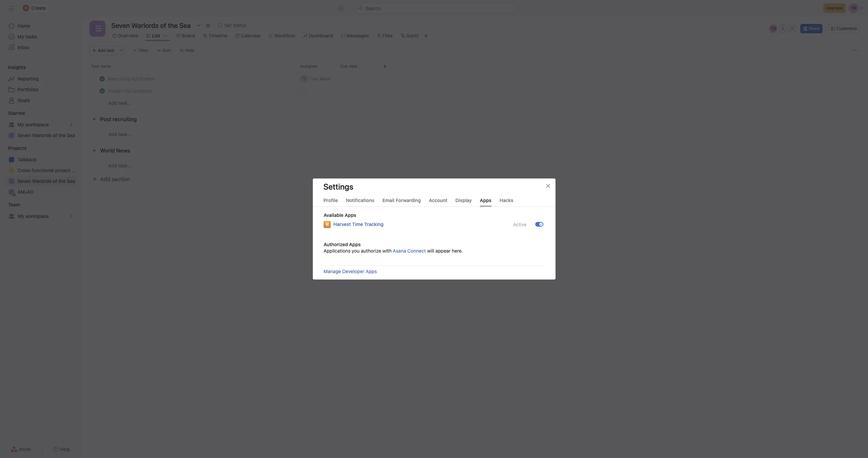 Task type: locate. For each thing, give the bounding box(es) containing it.
1 add task… from the top
[[108, 100, 131, 106]]

0 vertical spatial tb
[[771, 26, 776, 31]]

0 vertical spatial task…
[[118, 100, 131, 106]]

seven warlords of the sea link up the talkback link
[[4, 130, 77, 141]]

0 vertical spatial my workspace link
[[4, 119, 77, 130]]

seven warlords of the sea for seven warlords of the sea link within the projects element
[[18, 178, 75, 184]]

None text field
[[110, 19, 193, 31]]

1 vertical spatial the
[[59, 178, 66, 184]]

add task… down the post recruiting
[[108, 131, 131, 137]]

workspace down goals link
[[25, 122, 49, 128]]

completed image inside assign hq locations cell
[[98, 87, 106, 95]]

1 of from the top
[[53, 133, 57, 138]]

add up post recruiting button
[[108, 100, 117, 106]]

appear
[[436, 248, 451, 254]]

0 vertical spatial my
[[18, 34, 24, 39]]

tb button
[[770, 25, 778, 33]]

seven inside starred element
[[18, 133, 31, 138]]

functional
[[32, 168, 54, 173]]

1 vertical spatial add task… button
[[108, 131, 131, 138]]

1 the from the top
[[59, 133, 66, 138]]

0 vertical spatial seven warlords of the sea
[[18, 133, 75, 138]]

authorize
[[361, 248, 381, 254]]

my workspace inside starred element
[[18, 122, 49, 128]]

3 add task… row from the top
[[81, 159, 869, 172]]

task
[[91, 64, 99, 69]]

my down starred
[[18, 122, 24, 128]]

my workspace link inside teams 'element'
[[4, 211, 77, 222]]

2 my workspace from the top
[[18, 214, 49, 219]]

authorized apps applications you authorize with asana connect will appear here.
[[324, 242, 463, 254]]

workflow link
[[269, 32, 295, 39]]

add up add section button
[[108, 163, 117, 168]]

1 vertical spatial task…
[[118, 131, 131, 137]]

2 add task… button from the top
[[108, 131, 131, 138]]

black
[[320, 76, 331, 81]]

add task… for recruiting
[[108, 131, 131, 137]]

apps
[[480, 198, 492, 203], [345, 213, 356, 218], [349, 242, 361, 248], [366, 269, 377, 275]]

task
[[107, 48, 115, 53]]

calendar link
[[235, 32, 261, 39]]

add inside header untitled section tree grid
[[108, 100, 117, 106]]

add task… for news
[[108, 163, 131, 168]]

seven warlords of the sea down cross-functional project plan
[[18, 178, 75, 184]]

account button
[[429, 198, 448, 207]]

0 horizontal spatial tb
[[302, 76, 307, 81]]

team
[[8, 202, 20, 208]]

seven warlords of the sea inside starred element
[[18, 133, 75, 138]]

1 completed image from the top
[[98, 75, 106, 83]]

1 vertical spatial my workspace link
[[4, 211, 77, 222]]

add task… up section
[[108, 163, 131, 168]]

0 vertical spatial seven
[[18, 133, 31, 138]]

my inside starred element
[[18, 122, 24, 128]]

seven warlords of the sea link inside projects element
[[4, 176, 77, 187]]

warlords
[[32, 133, 52, 138], [32, 178, 52, 184]]

1 vertical spatial tb
[[302, 76, 307, 81]]

2 the from the top
[[59, 178, 66, 184]]

with
[[383, 248, 392, 254]]

warlords inside starred element
[[32, 133, 52, 138]]

1 vertical spatial sea
[[67, 178, 75, 184]]

1 vertical spatial add task…
[[108, 131, 131, 137]]

2 vertical spatial add task…
[[108, 163, 131, 168]]

reporting link
[[4, 74, 77, 84]]

1 vertical spatial add task… row
[[81, 128, 869, 141]]

insights button
[[0, 64, 26, 71]]

1 vertical spatial my workspace
[[18, 214, 49, 219]]

of inside projects element
[[53, 178, 57, 184]]

1 vertical spatial seven warlords of the sea link
[[4, 176, 77, 187]]

1 my from the top
[[18, 34, 24, 39]]

3 add task… button from the top
[[108, 162, 131, 170]]

gantt
[[406, 33, 419, 38]]

1 vertical spatial my
[[18, 122, 24, 128]]

the inside starred element
[[59, 133, 66, 138]]

projects button
[[0, 145, 26, 152]]

add left task
[[98, 48, 105, 53]]

home
[[18, 23, 30, 29]]

Completed checkbox
[[98, 87, 106, 95]]

seven
[[18, 133, 31, 138], [18, 178, 31, 184]]

seven warlords of the sea link down functional
[[4, 176, 77, 187]]

seven warlords of the sea
[[18, 133, 75, 138], [18, 178, 75, 184]]

assignee
[[300, 64, 318, 69]]

name
[[101, 64, 111, 69]]

2 add task… row from the top
[[81, 128, 869, 141]]

my tasks
[[18, 34, 37, 39]]

2 vertical spatial add task… button
[[108, 162, 131, 170]]

completed image down completed option
[[98, 87, 106, 95]]

add task… button up section
[[108, 162, 131, 170]]

projects element
[[0, 142, 81, 199]]

cross-functional project plan
[[18, 168, 81, 173]]

upgrade button
[[824, 3, 846, 13]]

workspace down amjad link
[[25, 214, 49, 219]]

share
[[809, 26, 820, 31]]

add task… button down assign hq locations text box
[[108, 100, 131, 107]]

0 vertical spatial workspace
[[25, 122, 49, 128]]

0 vertical spatial completed image
[[98, 75, 106, 83]]

display
[[456, 198, 472, 203]]

my workspace link inside starred element
[[4, 119, 77, 130]]

1 vertical spatial warlords
[[32, 178, 52, 184]]

1 seven warlords of the sea link from the top
[[4, 130, 77, 141]]

3 task… from the top
[[118, 163, 131, 168]]

2 seven from the top
[[18, 178, 31, 184]]

talkback link
[[4, 154, 77, 165]]

add task… down assign hq locations text box
[[108, 100, 131, 106]]

1 vertical spatial seven
[[18, 178, 31, 184]]

2 my workspace link from the top
[[4, 211, 77, 222]]

seven inside projects element
[[18, 178, 31, 184]]

my down team
[[18, 214, 24, 219]]

2 warlords from the top
[[32, 178, 52, 184]]

task… down assign hq locations text box
[[118, 100, 131, 106]]

invite
[[19, 447, 31, 453]]

board link
[[176, 32, 195, 39]]

overview
[[118, 33, 139, 38]]

tb
[[771, 26, 776, 31], [302, 76, 307, 81]]

1 seven warlords of the sea from the top
[[18, 133, 75, 138]]

reporting
[[18, 76, 39, 82]]

task… for news
[[118, 163, 131, 168]]

my for "my workspace" link inside teams 'element'
[[18, 214, 24, 219]]

add task… row for world news
[[81, 159, 869, 172]]

recruiting
[[113, 116, 137, 122]]

add inside 'button'
[[98, 48, 105, 53]]

1 vertical spatial seven warlords of the sea
[[18, 178, 75, 184]]

sea inside starred element
[[67, 133, 75, 138]]

the up the talkback link
[[59, 133, 66, 138]]

2 completed image from the top
[[98, 87, 106, 95]]

3 my from the top
[[18, 214, 24, 219]]

0 vertical spatial of
[[53, 133, 57, 138]]

profile
[[324, 198, 338, 203]]

task…
[[118, 100, 131, 106], [118, 131, 131, 137], [118, 163, 131, 168]]

the down project
[[59, 178, 66, 184]]

0 vertical spatial warlords
[[32, 133, 52, 138]]

overview link
[[112, 32, 139, 39]]

goals link
[[4, 95, 77, 106]]

1 add task… button from the top
[[108, 100, 131, 107]]

seven down cross-
[[18, 178, 31, 184]]

post recruiting button
[[100, 113, 137, 125]]

my workspace down starred
[[18, 122, 49, 128]]

1 my workspace from the top
[[18, 122, 49, 128]]

goals
[[18, 97, 30, 103]]

teams element
[[0, 199, 81, 223]]

seven warlords of the sea up the talkback link
[[18, 133, 75, 138]]

due date
[[340, 64, 358, 69]]

of inside starred element
[[53, 133, 57, 138]]

my workspace inside teams 'element'
[[18, 214, 49, 219]]

0 vertical spatial sea
[[67, 133, 75, 138]]

0 vertical spatial add task… button
[[108, 100, 131, 107]]

add down post recruiting button
[[108, 131, 117, 137]]

2 vertical spatial add task… row
[[81, 159, 869, 172]]

0 vertical spatial add task…
[[108, 100, 131, 106]]

asana
[[393, 248, 406, 254]]

my tasks link
[[4, 31, 77, 42]]

1 vertical spatial of
[[53, 178, 57, 184]]

project
[[55, 168, 70, 173]]

2 task… from the top
[[118, 131, 131, 137]]

1 my workspace link from the top
[[4, 119, 77, 130]]

2 sea from the top
[[67, 178, 75, 184]]

starred button
[[0, 110, 25, 117]]

0 vertical spatial add task… row
[[81, 97, 869, 109]]

apps up you
[[349, 242, 361, 248]]

warlords down cross-functional project plan link
[[32, 178, 52, 184]]

upgrade
[[827, 5, 843, 10]]

task… down "recruiting"
[[118, 131, 131, 137]]

apps button
[[480, 198, 492, 207]]

of down cross-functional project plan
[[53, 178, 57, 184]]

2 workspace from the top
[[25, 214, 49, 219]]

2 seven warlords of the sea link from the top
[[4, 176, 77, 187]]

my workspace link down amjad link
[[4, 211, 77, 222]]

seven up projects
[[18, 133, 31, 138]]

collapse task list for this section image
[[91, 117, 97, 122]]

seven for seven warlords of the sea link within the starred element
[[18, 133, 31, 138]]

board
[[182, 33, 195, 38]]

my inside teams 'element'
[[18, 214, 24, 219]]

completed image
[[98, 75, 106, 83], [98, 87, 106, 95]]

1 vertical spatial completed image
[[98, 87, 106, 95]]

2 my from the top
[[18, 122, 24, 128]]

switch
[[536, 222, 544, 227]]

my workspace link down goals link
[[4, 119, 77, 130]]

tyler black
[[310, 76, 331, 81]]

2 of from the top
[[53, 178, 57, 184]]

harvest
[[333, 222, 351, 227]]

home link
[[4, 21, 77, 31]]

2 vertical spatial task…
[[118, 163, 131, 168]]

3 add task… from the top
[[108, 163, 131, 168]]

email
[[383, 198, 395, 203]]

1 seven from the top
[[18, 133, 31, 138]]

my inside global "element"
[[18, 34, 24, 39]]

authorized
[[324, 242, 348, 248]]

add task
[[98, 48, 115, 53]]

connect
[[408, 248, 426, 254]]

starred
[[8, 110, 25, 116]]

2 add task… from the top
[[108, 131, 131, 137]]

messages link
[[341, 32, 369, 39]]

sea
[[67, 133, 75, 138], [67, 178, 75, 184]]

account
[[429, 198, 448, 203]]

my left "tasks"
[[18, 34, 24, 39]]

apps left hacks
[[480, 198, 492, 203]]

warlords inside projects element
[[32, 178, 52, 184]]

sea inside projects element
[[67, 178, 75, 184]]

of
[[53, 133, 57, 138], [53, 178, 57, 184]]

portfolios link
[[4, 84, 77, 95]]

0 vertical spatial my workspace
[[18, 122, 49, 128]]

1 warlords from the top
[[32, 133, 52, 138]]

1 workspace from the top
[[25, 122, 49, 128]]

1 task… from the top
[[118, 100, 131, 106]]

world news button
[[100, 145, 130, 157]]

add left section
[[100, 176, 110, 182]]

warlords up the talkback link
[[32, 133, 52, 138]]

my workspace down team
[[18, 214, 49, 219]]

task… up section
[[118, 163, 131, 168]]

0 vertical spatial the
[[59, 133, 66, 138]]

completed image up completed checkbox at the top left of the page
[[98, 75, 106, 83]]

1 horizontal spatial tb
[[771, 26, 776, 31]]

of up the talkback link
[[53, 133, 57, 138]]

1 vertical spatial workspace
[[25, 214, 49, 219]]

amjad
[[18, 189, 34, 195]]

add task… button down the post recruiting
[[108, 131, 131, 138]]

0 vertical spatial seven warlords of the sea link
[[4, 130, 77, 141]]

add task… row
[[81, 97, 869, 109], [81, 128, 869, 141], [81, 159, 869, 172]]

1 sea from the top
[[67, 133, 75, 138]]

time
[[352, 222, 363, 227]]

2 seven warlords of the sea from the top
[[18, 178, 75, 184]]

completed image inside the 'recruiting top pirates' cell
[[98, 75, 106, 83]]

row
[[81, 60, 869, 73], [89, 72, 861, 73], [81, 73, 869, 85], [81, 85, 869, 97]]

2 vertical spatial my
[[18, 214, 24, 219]]

seven warlords of the sea inside projects element
[[18, 178, 75, 184]]



Task type: describe. For each thing, give the bounding box(es) containing it.
timeline
[[208, 33, 227, 38]]

list image
[[93, 25, 102, 33]]

manage developer apps
[[324, 269, 377, 275]]

completed image for recruiting top pirates text field
[[98, 75, 106, 83]]

hacks
[[500, 198, 514, 203]]

task… inside header untitled section tree grid
[[118, 100, 131, 106]]

tyler
[[310, 76, 319, 81]]

workflow
[[274, 33, 295, 38]]

seven for seven warlords of the sea link within the projects element
[[18, 178, 31, 184]]

tracking
[[364, 222, 384, 227]]

add section button
[[89, 173, 133, 186]]

remove from starred image
[[205, 23, 211, 28]]

recruiting top pirates cell
[[81, 73, 298, 85]]

my workspace for "my workspace" link inside teams 'element'
[[18, 214, 49, 219]]

post recruiting
[[100, 116, 137, 122]]

1 add task… row from the top
[[81, 97, 869, 109]]

collapse task list for this section image
[[91, 148, 97, 153]]

row containing tb
[[81, 73, 869, 85]]

inbox link
[[4, 42, 77, 53]]

the inside projects element
[[59, 178, 66, 184]]

asana connect link
[[393, 248, 426, 254]]

workspace inside starred element
[[25, 122, 49, 128]]

profile button
[[324, 198, 338, 207]]

available
[[324, 213, 344, 218]]

my workspace for "my workspace" link in the starred element
[[18, 122, 49, 128]]

global element
[[0, 17, 81, 57]]

add task… button inside header untitled section tree grid
[[108, 100, 131, 107]]

section
[[112, 176, 130, 182]]

my for my tasks link
[[18, 34, 24, 39]]

add task… row for post recruiting
[[81, 128, 869, 141]]

applications
[[324, 248, 351, 254]]

insights element
[[0, 61, 81, 107]]

share button
[[801, 24, 823, 33]]

list link
[[147, 32, 160, 39]]

inbox
[[18, 45, 29, 50]]

due
[[340, 64, 348, 69]]

calendar
[[241, 33, 261, 38]]

cross-functional project plan link
[[4, 165, 81, 176]]

gantt link
[[401, 32, 419, 39]]

dashboard
[[309, 33, 333, 38]]

manage
[[324, 269, 341, 275]]

timeline link
[[203, 32, 227, 39]]

seven warlords of the sea for seven warlords of the sea link within the starred element
[[18, 133, 75, 138]]

projects
[[8, 145, 26, 151]]

list
[[152, 33, 160, 38]]

task… for recruiting
[[118, 131, 131, 137]]

cross-
[[18, 168, 32, 173]]

files link
[[377, 32, 393, 39]]

seven warlords of the sea link inside starred element
[[4, 130, 77, 141]]

world
[[100, 148, 115, 154]]

insights
[[8, 64, 26, 70]]

starred element
[[0, 107, 81, 142]]

harvest time tracking link
[[333, 221, 384, 228]]

tb inside row
[[302, 76, 307, 81]]

world news
[[100, 148, 130, 154]]

notifications
[[346, 198, 375, 203]]

invite button
[[6, 444, 35, 456]]

my for "my workspace" link in the starred element
[[18, 122, 24, 128]]

team button
[[0, 202, 20, 208]]

post
[[100, 116, 111, 122]]

header untitled section tree grid
[[81, 73, 869, 109]]

add inside button
[[100, 176, 110, 182]]

display button
[[456, 198, 472, 207]]

Recruiting top Pirates text field
[[107, 75, 157, 82]]

workspace inside teams 'element'
[[25, 214, 49, 219]]

harvest time tracking
[[333, 222, 384, 227]]

tasks
[[25, 34, 37, 39]]

row containing task name
[[81, 60, 869, 73]]

apps right "developer"
[[366, 269, 377, 275]]

add task… button for news
[[108, 162, 131, 170]]

close image
[[546, 184, 551, 189]]

manage developer apps link
[[324, 269, 377, 275]]

notifications button
[[346, 198, 375, 207]]

amjad link
[[4, 187, 77, 198]]

plan
[[72, 168, 81, 173]]

here.
[[452, 248, 463, 254]]

active
[[513, 222, 527, 228]]

developer
[[342, 269, 364, 275]]

will
[[427, 248, 434, 254]]

tb inside button
[[771, 26, 776, 31]]

completed image for assign hq locations text box
[[98, 87, 106, 95]]

add task button
[[89, 46, 118, 55]]

Assign HQ locations text field
[[107, 88, 154, 94]]

messages
[[347, 33, 369, 38]]

Completed checkbox
[[98, 75, 106, 83]]

apps up time
[[345, 213, 356, 218]]

news
[[116, 148, 130, 154]]

settings
[[324, 182, 354, 192]]

hacks button
[[500, 198, 514, 207]]

forwarding
[[396, 198, 421, 203]]

task name
[[91, 64, 111, 69]]

dashboard link
[[303, 32, 333, 39]]

hide sidebar image
[[9, 5, 14, 11]]

portfolios
[[18, 87, 38, 92]]

apps inside authorized apps applications you authorize with asana connect will appear here.
[[349, 242, 361, 248]]

add task… inside header untitled section tree grid
[[108, 100, 131, 106]]

you
[[352, 248, 360, 254]]

add task… button for recruiting
[[108, 131, 131, 138]]

assign hq locations cell
[[81, 85, 298, 97]]



Task type: vqa. For each thing, say whether or not it's contained in the screenshot.
Messages Link
yes



